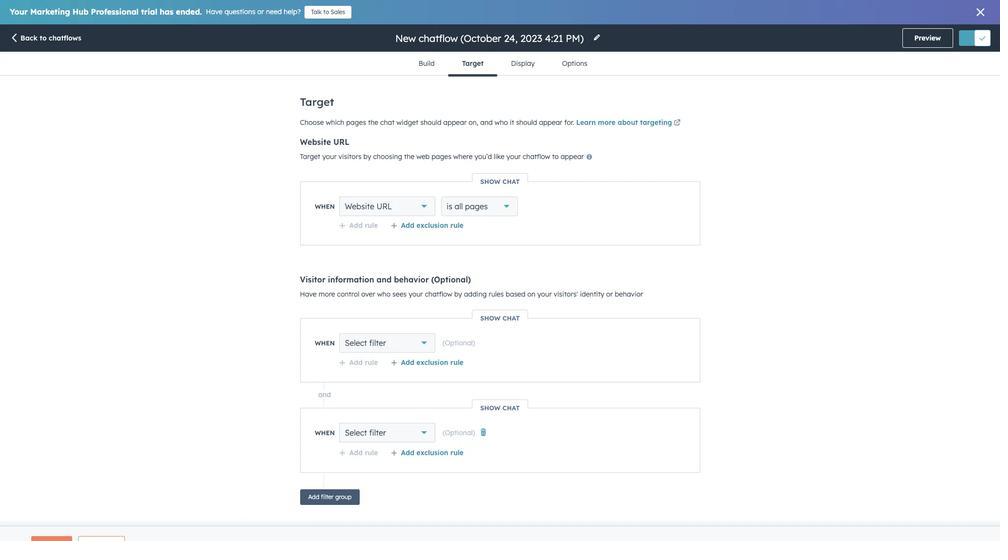 Task type: vqa. For each thing, say whether or not it's contained in the screenshot.
1st Show Chat link from the bottom of the page
yes



Task type: locate. For each thing, give the bounding box(es) containing it.
3 add rule button from the top
[[339, 449, 378, 458]]

2 horizontal spatial pages
[[465, 202, 488, 211]]

0 vertical spatial chat
[[503, 178, 520, 186]]

back to chatflows
[[21, 34, 81, 42]]

add
[[349, 221, 363, 230], [401, 221, 415, 230], [349, 358, 363, 367], [401, 358, 415, 367], [349, 449, 363, 458], [401, 449, 415, 458], [308, 494, 319, 501]]

0 vertical spatial have
[[206, 7, 223, 16]]

have more control over who sees your chatflow by adding rules based on your visitors' identity or behavior
[[300, 290, 643, 299]]

target your visitors by choosing the web pages where you'd like your chatflow to appear
[[300, 152, 586, 161]]

0 vertical spatial more
[[598, 118, 616, 127]]

should right it
[[516, 118, 537, 127]]

chat
[[503, 178, 520, 186], [503, 314, 520, 322], [503, 404, 520, 412]]

1 select filter from the top
[[345, 338, 386, 348]]

pages right web
[[432, 152, 452, 161]]

to inside talk to sales button
[[323, 8, 329, 16]]

or inside your marketing hub professional trial has ended. have questions or need help?
[[257, 7, 264, 16]]

when
[[315, 203, 335, 210], [315, 339, 335, 347], [315, 429, 335, 437]]

1 select from the top
[[345, 338, 367, 348]]

more right "learn"
[[598, 118, 616, 127]]

0 horizontal spatial website
[[300, 137, 331, 147]]

2 chat from the top
[[503, 314, 520, 322]]

the
[[368, 118, 378, 127], [404, 152, 415, 161]]

0 vertical spatial add exclusion rule
[[401, 221, 464, 230]]

link opens in a new window image
[[674, 120, 681, 127]]

select
[[345, 338, 367, 348], [345, 428, 367, 438]]

appear left for.
[[539, 118, 563, 127]]

it
[[510, 118, 514, 127]]

1 exclusion from the top
[[417, 221, 448, 230]]

1 vertical spatial who
[[377, 290, 391, 299]]

(optional) for 3rd add exclusion rule button
[[443, 429, 475, 437]]

on,
[[469, 118, 479, 127]]

by
[[364, 152, 371, 161], [454, 290, 462, 299]]

show chat
[[480, 178, 520, 186], [480, 314, 520, 322], [480, 404, 520, 412]]

navigation
[[405, 52, 601, 76]]

the left web
[[404, 152, 415, 161]]

add exclusion rule for 3rd add exclusion rule button
[[401, 449, 464, 458]]

2 vertical spatial pages
[[465, 202, 488, 211]]

select for add rule button related to 2nd add exclusion rule button from the bottom
[[345, 338, 367, 348]]

target inside 'button'
[[462, 59, 484, 68]]

website url
[[300, 137, 350, 147], [345, 202, 392, 211]]

1 show from the top
[[480, 178, 501, 186]]

add for add rule button related to 2nd add exclusion rule button from the bottom
[[349, 358, 363, 367]]

have
[[206, 7, 223, 16], [300, 290, 317, 299]]

None field
[[395, 31, 587, 45]]

hub
[[73, 7, 89, 17]]

0 vertical spatial show chat
[[480, 178, 520, 186]]

3 when from the top
[[315, 429, 335, 437]]

show for 2nd add exclusion rule button from the bottom
[[480, 314, 501, 322]]

3 exclusion from the top
[[417, 449, 448, 458]]

0 vertical spatial pages
[[346, 118, 366, 127]]

have down visitor
[[300, 290, 317, 299]]

2 select filter button from the top
[[340, 423, 436, 443]]

1 vertical spatial website
[[345, 202, 374, 211]]

learn
[[576, 118, 596, 127]]

2 vertical spatial to
[[552, 152, 559, 161]]

more down visitor
[[319, 290, 335, 299]]

0 vertical spatial by
[[364, 152, 371, 161]]

0 vertical spatial select filter
[[345, 338, 386, 348]]

1 chat from the top
[[503, 178, 520, 186]]

1 show chat from the top
[[480, 178, 520, 186]]

and
[[480, 118, 493, 127], [377, 275, 392, 285], [319, 391, 331, 399]]

rule
[[365, 221, 378, 230], [451, 221, 464, 230], [365, 358, 378, 367], [451, 358, 464, 367], [365, 449, 378, 458], [451, 449, 464, 458]]

target down choose
[[300, 152, 320, 161]]

0 vertical spatial when
[[315, 203, 335, 210]]

target
[[462, 59, 484, 68], [300, 95, 334, 109], [300, 152, 320, 161]]

2 vertical spatial add exclusion rule
[[401, 449, 464, 458]]

0 vertical spatial website
[[300, 137, 331, 147]]

choosing
[[373, 152, 402, 161]]

visitor
[[300, 275, 326, 285]]

0 vertical spatial exclusion
[[417, 221, 448, 230]]

when for add rule button corresponding to 3rd add exclusion rule button
[[315, 429, 335, 437]]

1 add rule from the top
[[349, 221, 378, 230]]

2 vertical spatial and
[[319, 391, 331, 399]]

filter for add rule button related to 2nd add exclusion rule button from the bottom
[[369, 338, 386, 348]]

pages for all
[[465, 202, 488, 211]]

who
[[495, 118, 508, 127], [377, 290, 391, 299]]

add exclusion rule for 2nd add exclusion rule button from the bottom
[[401, 358, 464, 367]]

1 horizontal spatial have
[[300, 290, 317, 299]]

3 chat from the top
[[503, 404, 520, 412]]

3 show from the top
[[480, 404, 501, 412]]

behavior right identity
[[615, 290, 643, 299]]

1 vertical spatial select filter button
[[340, 423, 436, 443]]

1 horizontal spatial who
[[495, 118, 508, 127]]

close image
[[977, 8, 985, 16]]

0 vertical spatial who
[[495, 118, 508, 127]]

1 horizontal spatial url
[[377, 202, 392, 211]]

display
[[511, 59, 535, 68]]

2 show chat from the top
[[480, 314, 520, 322]]

2 add rule from the top
[[349, 358, 378, 367]]

pages
[[346, 118, 366, 127], [432, 152, 452, 161], [465, 202, 488, 211]]

show chat for 3rd add exclusion rule button
[[480, 404, 520, 412]]

1 show chat link from the top
[[473, 178, 528, 186]]

information
[[328, 275, 374, 285]]

behavior up sees
[[394, 275, 429, 285]]

target right the build button at top
[[462, 59, 484, 68]]

should
[[421, 118, 442, 127], [516, 118, 537, 127]]

website url inside popup button
[[345, 202, 392, 211]]

1 add exclusion rule from the top
[[401, 221, 464, 230]]

about
[[618, 118, 638, 127]]

1 horizontal spatial chatflow
[[523, 152, 550, 161]]

1 vertical spatial show chat link
[[473, 314, 528, 322]]

0 vertical spatial behavior
[[394, 275, 429, 285]]

1 horizontal spatial the
[[404, 152, 415, 161]]

pages right all
[[465, 202, 488, 211]]

website url button
[[340, 197, 436, 216]]

0 horizontal spatial more
[[319, 290, 335, 299]]

talk to sales button
[[305, 6, 352, 19]]

the left chat
[[368, 118, 378, 127]]

add exclusion rule button
[[391, 221, 464, 230], [391, 358, 464, 367], [391, 449, 464, 458]]

build button
[[405, 52, 448, 75]]

show chat for 2nd add exclusion rule button from the bottom
[[480, 314, 520, 322]]

add rule button
[[339, 221, 378, 230], [339, 358, 378, 367], [339, 449, 378, 458]]

based
[[506, 290, 526, 299]]

by left adding at the bottom
[[454, 290, 462, 299]]

show chat link
[[473, 178, 528, 186], [473, 314, 528, 322], [473, 404, 528, 412]]

2 vertical spatial show chat link
[[473, 404, 528, 412]]

or right identity
[[606, 290, 613, 299]]

1 vertical spatial select filter
[[345, 428, 386, 438]]

1 horizontal spatial more
[[598, 118, 616, 127]]

talk to sales
[[311, 8, 345, 16]]

2 vertical spatial show chat
[[480, 404, 520, 412]]

1 vertical spatial add rule
[[349, 358, 378, 367]]

1 horizontal spatial pages
[[432, 152, 452, 161]]

chatflow left adding at the bottom
[[425, 290, 453, 299]]

filter inside button
[[321, 494, 334, 501]]

1 select filter button from the top
[[340, 333, 436, 353]]

1 vertical spatial website url
[[345, 202, 392, 211]]

(optional)
[[431, 275, 471, 285], [443, 339, 475, 348], [443, 429, 475, 437]]

who down visitor information and  behavior (optional)
[[377, 290, 391, 299]]

0 vertical spatial target
[[462, 59, 484, 68]]

widget
[[397, 118, 419, 127]]

2 vertical spatial add rule
[[349, 449, 378, 458]]

0 horizontal spatial the
[[368, 118, 378, 127]]

2 vertical spatial add rule button
[[339, 449, 378, 458]]

0 horizontal spatial by
[[364, 152, 371, 161]]

by right visitors
[[364, 152, 371, 161]]

to
[[323, 8, 329, 16], [40, 34, 47, 42], [552, 152, 559, 161]]

(optional) for 2nd add exclusion rule button from the bottom
[[443, 339, 475, 348]]

professional
[[91, 7, 139, 17]]

1 should from the left
[[421, 118, 442, 127]]

have inside your marketing hub professional trial has ended. have questions or need help?
[[206, 7, 223, 16]]

1 vertical spatial url
[[377, 202, 392, 211]]

1 vertical spatial add exclusion rule button
[[391, 358, 464, 367]]

0 vertical spatial filter
[[369, 338, 386, 348]]

1 vertical spatial chatflow
[[425, 290, 453, 299]]

2 vertical spatial filter
[[321, 494, 334, 501]]

filter
[[369, 338, 386, 348], [369, 428, 386, 438], [321, 494, 334, 501]]

to for back
[[40, 34, 47, 42]]

1 vertical spatial or
[[606, 290, 613, 299]]

1 when from the top
[[315, 203, 335, 210]]

2 vertical spatial add exclusion rule button
[[391, 449, 464, 458]]

over
[[361, 290, 375, 299]]

exclusion
[[417, 221, 448, 230], [417, 358, 448, 367], [417, 449, 448, 458]]

your right like
[[507, 152, 521, 161]]

0 horizontal spatial who
[[377, 290, 391, 299]]

pages inside popup button
[[465, 202, 488, 211]]

1 horizontal spatial by
[[454, 290, 462, 299]]

more
[[598, 118, 616, 127], [319, 290, 335, 299]]

0 vertical spatial select filter button
[[340, 333, 436, 353]]

your
[[10, 7, 28, 17]]

preview button
[[903, 28, 954, 48]]

2 show chat link from the top
[[473, 314, 528, 322]]

who left it
[[495, 118, 508, 127]]

add exclusion rule
[[401, 221, 464, 230], [401, 358, 464, 367], [401, 449, 464, 458]]

behavior
[[394, 275, 429, 285], [615, 290, 643, 299]]

show
[[480, 178, 501, 186], [480, 314, 501, 322], [480, 404, 501, 412]]

0 vertical spatial select
[[345, 338, 367, 348]]

1 horizontal spatial behavior
[[615, 290, 643, 299]]

2 vertical spatial chat
[[503, 404, 520, 412]]

0 vertical spatial the
[[368, 118, 378, 127]]

select filter button
[[340, 333, 436, 353], [340, 423, 436, 443]]

1 vertical spatial more
[[319, 290, 335, 299]]

trial
[[141, 7, 157, 17]]

to inside back to chatflows 'button'
[[40, 34, 47, 42]]

sales
[[331, 8, 345, 16]]

1 vertical spatial exclusion
[[417, 358, 448, 367]]

0 horizontal spatial to
[[40, 34, 47, 42]]

1 vertical spatial when
[[315, 339, 335, 347]]

when for add rule button related to 2nd add exclusion rule button from the bottom
[[315, 339, 335, 347]]

0 vertical spatial add rule
[[349, 221, 378, 230]]

2 horizontal spatial and
[[480, 118, 493, 127]]

rules
[[489, 290, 504, 299]]

learn more about targeting
[[576, 118, 672, 127]]

filter for add rule button corresponding to 3rd add exclusion rule button
[[369, 428, 386, 438]]

0 horizontal spatial or
[[257, 7, 264, 16]]

2 show from the top
[[480, 314, 501, 322]]

2 horizontal spatial to
[[552, 152, 559, 161]]

2 vertical spatial (optional)
[[443, 429, 475, 437]]

select filter for add rule button related to 2nd add exclusion rule button from the bottom
[[345, 338, 386, 348]]

website
[[300, 137, 331, 147], [345, 202, 374, 211]]

show for 3rd add exclusion rule button
[[480, 404, 501, 412]]

control
[[337, 290, 360, 299]]

2 vertical spatial show
[[480, 404, 501, 412]]

add rule button for 3rd add exclusion rule button from the bottom of the page
[[339, 221, 378, 230]]

0 vertical spatial chatflow
[[523, 152, 550, 161]]

0 vertical spatial add rule button
[[339, 221, 378, 230]]

back
[[21, 34, 38, 42]]

2 select filter from the top
[[345, 428, 386, 438]]

0 vertical spatial show
[[480, 178, 501, 186]]

1 horizontal spatial and
[[377, 275, 392, 285]]

your left visitors
[[322, 152, 337, 161]]

2 select from the top
[[345, 428, 367, 438]]

1 vertical spatial to
[[40, 34, 47, 42]]

1 vertical spatial behavior
[[615, 290, 643, 299]]

sees
[[393, 290, 407, 299]]

show chat link for 3rd add exclusion rule button from the bottom of the page
[[473, 178, 528, 186]]

3 show chat link from the top
[[473, 404, 528, 412]]

1 vertical spatial filter
[[369, 428, 386, 438]]

chatflow right like
[[523, 152, 550, 161]]

add filter group button
[[300, 490, 360, 505]]

select filter button for 3rd add exclusion rule button
[[340, 423, 436, 443]]

have right ended.
[[206, 7, 223, 16]]

add rule button for 3rd add exclusion rule button
[[339, 449, 378, 458]]

or
[[257, 7, 264, 16], [606, 290, 613, 299]]

preview
[[915, 34, 941, 42]]

1 vertical spatial add exclusion rule
[[401, 358, 464, 367]]

2 add exclusion rule from the top
[[401, 358, 464, 367]]

1 horizontal spatial should
[[516, 118, 537, 127]]

1 horizontal spatial to
[[323, 8, 329, 16]]

1 vertical spatial show
[[480, 314, 501, 322]]

add exclusion rule for 3rd add exclusion rule button from the bottom of the page
[[401, 221, 464, 230]]

3 show chat from the top
[[480, 404, 520, 412]]

add for 3rd add exclusion rule button from the bottom of the page
[[401, 221, 415, 230]]

select filter
[[345, 338, 386, 348], [345, 428, 386, 438]]

2 should from the left
[[516, 118, 537, 127]]

pages right which
[[346, 118, 366, 127]]

target up choose
[[300, 95, 334, 109]]

2 vertical spatial when
[[315, 429, 335, 437]]

options button
[[549, 52, 601, 75]]

2 when from the top
[[315, 339, 335, 347]]

0 horizontal spatial should
[[421, 118, 442, 127]]

url
[[333, 137, 350, 147], [377, 202, 392, 211]]

website inside popup button
[[345, 202, 374, 211]]

select filter button for 2nd add exclusion rule button from the bottom
[[340, 333, 436, 353]]

1 vertical spatial select
[[345, 428, 367, 438]]

chat for 3rd add exclusion rule button from the bottom of the page
[[503, 178, 520, 186]]

1 horizontal spatial website
[[345, 202, 374, 211]]

add rule button for 2nd add exclusion rule button from the bottom
[[339, 358, 378, 367]]

1 vertical spatial add rule button
[[339, 358, 378, 367]]

your
[[322, 152, 337, 161], [507, 152, 521, 161], [409, 290, 423, 299], [538, 290, 552, 299]]

appear
[[443, 118, 467, 127], [539, 118, 563, 127], [561, 152, 584, 161]]

chatflows
[[49, 34, 81, 42]]

should right widget
[[421, 118, 442, 127]]

2 add rule button from the top
[[339, 358, 378, 367]]

select filter for add rule button corresponding to 3rd add exclusion rule button
[[345, 428, 386, 438]]

visitors'
[[554, 290, 578, 299]]

0 horizontal spatial pages
[[346, 118, 366, 127]]

show for 3rd add exclusion rule button from the bottom of the page
[[480, 178, 501, 186]]

0 horizontal spatial url
[[333, 137, 350, 147]]

1 vertical spatial chat
[[503, 314, 520, 322]]

choose which pages the chat widget should appear on, and who it should appear for.
[[300, 118, 576, 127]]

0 vertical spatial show chat link
[[473, 178, 528, 186]]

or left need
[[257, 7, 264, 16]]

ended.
[[176, 7, 202, 17]]

1 add rule button from the top
[[339, 221, 378, 230]]

3 add exclusion rule from the top
[[401, 449, 464, 458]]

0 vertical spatial add exclusion rule button
[[391, 221, 464, 230]]

back to chatflows button
[[10, 33, 81, 44]]

0 vertical spatial to
[[323, 8, 329, 16]]

3 add rule from the top
[[349, 449, 378, 458]]

0 horizontal spatial have
[[206, 7, 223, 16]]

chatflow
[[523, 152, 550, 161], [425, 290, 453, 299]]



Task type: describe. For each thing, give the bounding box(es) containing it.
1 vertical spatial and
[[377, 275, 392, 285]]

help?
[[284, 7, 301, 16]]

all
[[455, 202, 463, 211]]

talk
[[311, 8, 322, 16]]

0 horizontal spatial and
[[319, 391, 331, 399]]

1 add exclusion rule button from the top
[[391, 221, 464, 230]]

navigation containing build
[[405, 52, 601, 76]]

appear left on, on the top left
[[443, 118, 467, 127]]

1 vertical spatial pages
[[432, 152, 452, 161]]

your right on
[[538, 290, 552, 299]]

0 horizontal spatial behavior
[[394, 275, 429, 285]]

on
[[528, 290, 536, 299]]

2 exclusion from the top
[[417, 358, 448, 367]]

is all pages button
[[441, 197, 518, 216]]

your marketing hub professional trial has ended. have questions or need help?
[[10, 7, 301, 17]]

visitor information and  behavior (optional)
[[300, 275, 471, 285]]

choose
[[300, 118, 324, 127]]

questions
[[225, 7, 256, 16]]

add for 3rd add exclusion rule button from the bottom of the page's add rule button
[[349, 221, 363, 230]]

add for 3rd add exclusion rule button
[[401, 449, 415, 458]]

you'd
[[475, 152, 492, 161]]

like
[[494, 152, 505, 161]]

group
[[335, 494, 352, 501]]

for.
[[565, 118, 574, 127]]

1 vertical spatial by
[[454, 290, 462, 299]]

to for talk
[[323, 8, 329, 16]]

which
[[326, 118, 344, 127]]

1 vertical spatial the
[[404, 152, 415, 161]]

has
[[160, 7, 174, 17]]

marketing
[[30, 7, 70, 17]]

show chat link for 2nd add exclusion rule button from the bottom
[[473, 314, 528, 322]]

add filter group
[[308, 494, 352, 501]]

2 add exclusion rule button from the top
[[391, 358, 464, 367]]

pages for which
[[346, 118, 366, 127]]

target button
[[448, 52, 498, 76]]

when for 3rd add exclusion rule button from the bottom of the page's add rule button
[[315, 203, 335, 210]]

0 vertical spatial and
[[480, 118, 493, 127]]

add for 2nd add exclusion rule button from the bottom
[[401, 358, 415, 367]]

is all pages
[[447, 202, 488, 211]]

chat for 2nd add exclusion rule button from the bottom
[[503, 314, 520, 322]]

options
[[562, 59, 588, 68]]

identity
[[580, 290, 605, 299]]

chat for 3rd add exclusion rule button
[[503, 404, 520, 412]]

link opens in a new window image
[[674, 118, 681, 129]]

0 vertical spatial url
[[333, 137, 350, 147]]

adding
[[464, 290, 487, 299]]

1 horizontal spatial or
[[606, 290, 613, 299]]

more for learn
[[598, 118, 616, 127]]

your right sees
[[409, 290, 423, 299]]

0 vertical spatial website url
[[300, 137, 350, 147]]

more for have
[[319, 290, 335, 299]]

1 vertical spatial target
[[300, 95, 334, 109]]

need
[[266, 7, 282, 16]]

show chat for 3rd add exclusion rule button from the bottom of the page
[[480, 178, 520, 186]]

2 vertical spatial target
[[300, 152, 320, 161]]

display button
[[498, 52, 549, 75]]

web
[[417, 152, 430, 161]]

select for add rule button corresponding to 3rd add exclusion rule button
[[345, 428, 367, 438]]

targeting
[[640, 118, 672, 127]]

build
[[419, 59, 435, 68]]

add inside button
[[308, 494, 319, 501]]

add for add rule button corresponding to 3rd add exclusion rule button
[[349, 449, 363, 458]]

0 horizontal spatial chatflow
[[425, 290, 453, 299]]

learn more about targeting link
[[576, 118, 683, 129]]

appear down for.
[[561, 152, 584, 161]]

1 vertical spatial have
[[300, 290, 317, 299]]

where
[[454, 152, 473, 161]]

0 vertical spatial (optional)
[[431, 275, 471, 285]]

3 add exclusion rule button from the top
[[391, 449, 464, 458]]

chat
[[380, 118, 395, 127]]

show chat link for 3rd add exclusion rule button
[[473, 404, 528, 412]]

url inside popup button
[[377, 202, 392, 211]]

visitors
[[339, 152, 362, 161]]

is
[[447, 202, 453, 211]]



